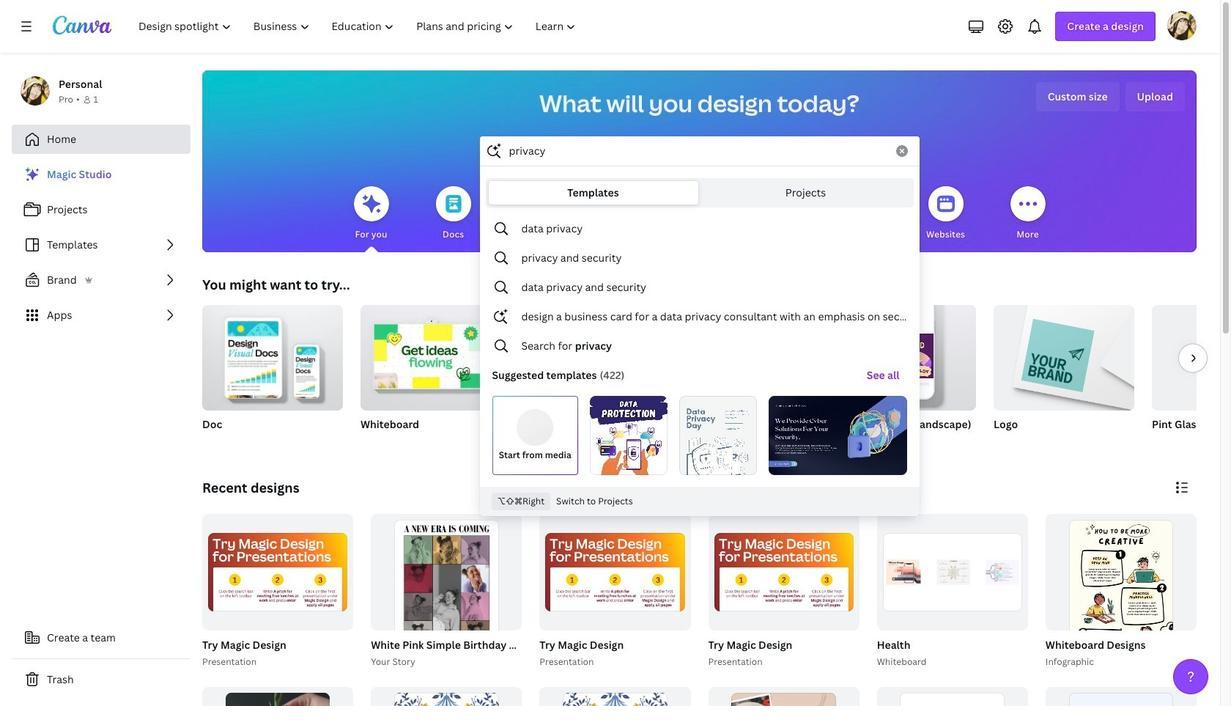 Task type: locate. For each thing, give the bounding box(es) containing it.
list
[[12, 160, 191, 330]]

top level navigation element
[[129, 12, 589, 41]]

group
[[202, 299, 343, 450], [202, 299, 343, 411], [836, 299, 977, 450], [836, 299, 977, 411], [994, 299, 1135, 450], [994, 299, 1135, 411], [361, 305, 501, 450], [361, 305, 501, 411], [519, 305, 660, 450], [677, 305, 818, 450], [1153, 305, 1232, 450], [1153, 305, 1232, 411], [199, 514, 354, 669], [202, 514, 354, 630], [368, 514, 669, 706], [371, 514, 522, 706], [537, 514, 691, 669], [540, 514, 691, 630], [706, 514, 860, 669], [709, 514, 860, 630], [874, 514, 1029, 669], [877, 514, 1029, 630], [1043, 514, 1197, 706], [1046, 514, 1197, 706], [202, 687, 354, 706], [371, 687, 522, 706], [540, 687, 691, 706], [709, 687, 860, 706], [877, 687, 1029, 706], [1046, 687, 1197, 706]]

None search field
[[480, 136, 920, 516]]

uploaded media image
[[517, 409, 554, 446]]

stephanie aranda image
[[1168, 11, 1197, 40]]

list box
[[481, 214, 919, 481]]



Task type: describe. For each thing, give the bounding box(es) containing it.
edit a copy of the blue & grey coloured illustrative style data privacy day awareness instagram post template image
[[680, 396, 757, 475]]

Search search field
[[509, 137, 887, 165]]

edit a copy of the dark mode 3d illustration cyber security presentation template image
[[769, 396, 907, 475]]

edit a copy of the purple yellow illustration data protection instagram post template image
[[590, 396, 668, 475]]



Task type: vqa. For each thing, say whether or not it's contained in the screenshot.
list box
yes



